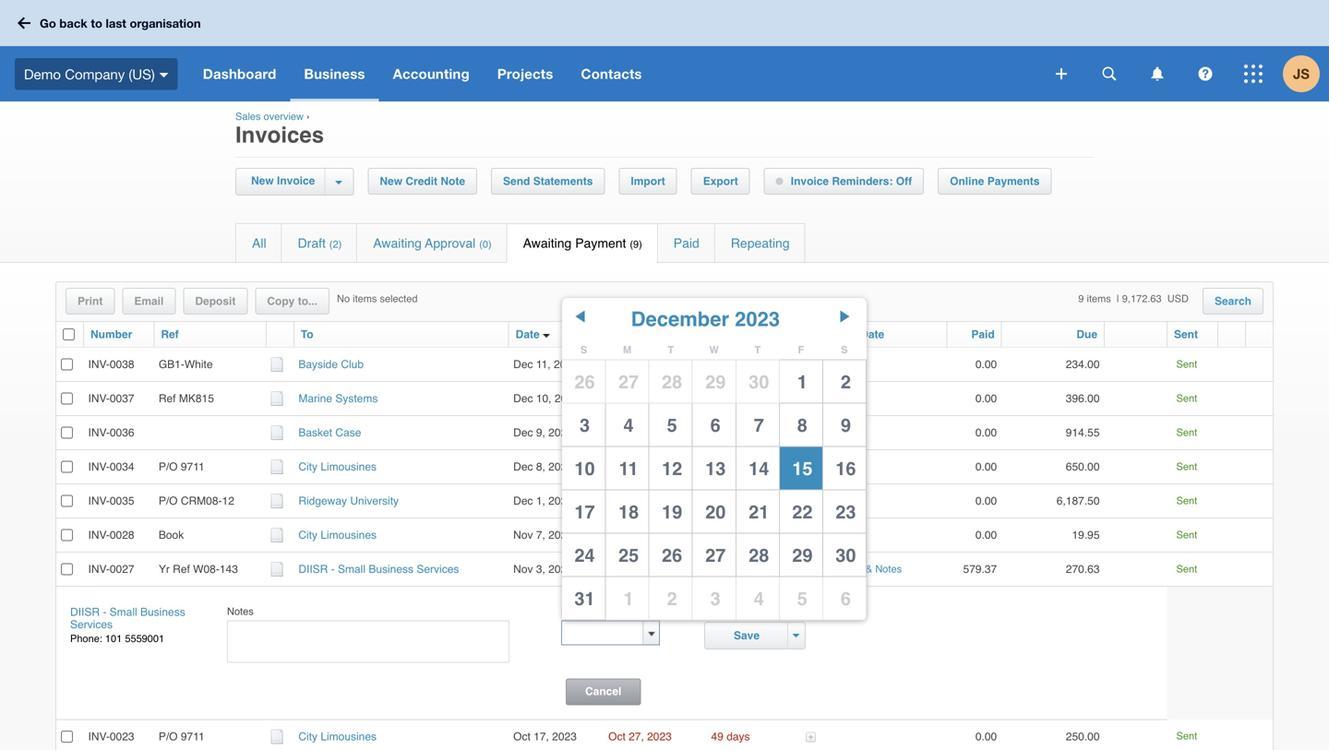 Task type: vqa. For each thing, say whether or not it's contained in the screenshot.


Task type: describe. For each thing, give the bounding box(es) containing it.
0 vertical spatial 5 link
[[649, 404, 692, 446]]

dec left 10,
[[513, 392, 533, 405]]

1 horizontal spatial svg image
[[1102, 67, 1116, 81]]

new for new invoice
[[251, 174, 274, 187]]

22
[[792, 502, 813, 523]]

dec left 20,
[[608, 392, 628, 405]]

nov up 25
[[608, 529, 628, 542]]

dec 9, 2023
[[513, 427, 573, 439]]

city limousines link for dec 8, 2023
[[298, 461, 377, 474]]

awaiting approval (0)
[[373, 236, 492, 251]]

december
[[631, 307, 729, 331]]

0 horizontal spatial dec 11, 2023
[[513, 358, 578, 371]]

inv-0034
[[88, 461, 134, 474]]

2 horizontal spatial svg image
[[1244, 65, 1263, 83]]

0 horizontal spatial 26 link
[[562, 361, 605, 403]]

650.00
[[1066, 461, 1100, 474]]

dec 8, 2023
[[513, 461, 573, 474]]

note
[[441, 175, 465, 188]]

0 vertical spatial 12
[[662, 458, 682, 480]]

21 link
[[736, 491, 779, 533]]

nov left 3,
[[513, 563, 533, 576]]

29 for the topmost 29 link
[[705, 372, 726, 393]]

ridgeway university
[[298, 495, 399, 508]]

dec left 18,
[[608, 461, 628, 474]]

city for 0034
[[298, 461, 318, 474]]

sent for 270.63
[[1176, 564, 1197, 575]]

inv- for inv-0038
[[88, 358, 110, 371]]

dec 20, 2023
[[608, 392, 680, 405]]

0 vertical spatial 3
[[580, 415, 590, 436]]

diisr - small business services
[[298, 563, 459, 576]]

dec down m
[[608, 358, 628, 371]]

inv-0036
[[88, 427, 134, 439]]

all link
[[236, 224, 281, 262]]

save link
[[715, 623, 787, 649]]

diisr for diisr - small business services
[[298, 563, 328, 576]]

december 2023 button
[[628, 307, 780, 331]]

0.00 for 234.00
[[975, 358, 997, 371]]

1 vertical spatial 27 link
[[693, 534, 735, 577]]

9711 for 0023
[[181, 730, 205, 743]]

0023
[[110, 730, 134, 743]]

new invoice link
[[246, 169, 324, 194]]

9,
[[536, 427, 545, 439]]

21,
[[631, 358, 647, 371]]

0 vertical spatial 30 link
[[736, 361, 779, 403]]

bayside
[[298, 358, 338, 371]]

0 horizontal spatial 11,
[[536, 358, 551, 371]]

due for due date
[[611, 328, 632, 341]]

w08-
[[193, 563, 220, 576]]

gb1-white
[[159, 358, 213, 371]]

go back to last organisation
[[40, 16, 201, 30]]

inv- for inv-0035
[[88, 495, 110, 508]]

demo
[[24, 66, 61, 82]]

0.00 for 6,187.50
[[975, 495, 997, 508]]

online payments link
[[939, 169, 1051, 194]]

2 for bottommost "2" "link"
[[667, 589, 677, 610]]

11
[[619, 458, 638, 480]]

0028
[[110, 529, 134, 542]]

20 link
[[693, 491, 735, 533]]

invoices
[[235, 122, 324, 148]]

3,
[[536, 563, 545, 576]]

0.00 for 914.55
[[975, 427, 997, 439]]

inv-0027
[[88, 563, 134, 576]]

0 vertical spatial 4
[[623, 415, 634, 436]]

p/o for inv-0035
[[159, 495, 178, 508]]

small for diisr - small business services phone:  101 5559001
[[110, 606, 137, 619]]

1 horizontal spatial 4
[[711, 495, 717, 508]]

5 for right 5 link
[[797, 589, 808, 610]]

ref mk815
[[159, 392, 214, 405]]

6 for rightmost the 6 link
[[841, 589, 851, 610]]

number
[[90, 328, 132, 341]]

9 link
[[823, 404, 866, 446]]

9711 for 0034
[[181, 461, 205, 474]]

date for expected date
[[860, 328, 884, 341]]

0038
[[110, 358, 134, 371]]

18 link
[[606, 491, 648, 533]]

nov 7, 2023
[[513, 529, 573, 542]]

1 vertical spatial 12
[[222, 495, 234, 508]]

inv- for inv-0027
[[88, 563, 110, 576]]

new invoice
[[251, 174, 315, 187]]

2 for top "2" "link"
[[841, 372, 851, 393]]

1 horizontal spatial paid link
[[971, 328, 995, 341]]

nov left 7,
[[513, 529, 533, 542]]

city limousines for dec 8, 2023
[[298, 461, 377, 474]]

15 link
[[780, 447, 822, 490]]

dec left 8,
[[513, 461, 533, 474]]

business for diisr - small business services phone:  101 5559001
[[140, 606, 185, 619]]

1 s from the left
[[580, 344, 587, 356]]

paid for paid link to the right
[[971, 328, 995, 341]]

1 horizontal spatial 26 link
[[649, 534, 692, 577]]

dec 19, 2023
[[608, 427, 680, 439]]

city limousines for nov 7, 2023
[[298, 529, 377, 542]]

payments
[[987, 175, 1040, 188]]

oct 27, 2023
[[608, 730, 678, 743]]

p/o crm08-12
[[159, 495, 234, 508]]

0 horizontal spatial diisr - small business services link
[[70, 606, 185, 631]]

back
[[59, 16, 87, 30]]

579.37
[[963, 563, 997, 576]]

svg image inside demo company (us) popup button
[[159, 73, 169, 77]]

914.55
[[1066, 427, 1100, 439]]

1 horizontal spatial 28 link
[[736, 534, 779, 577]]

dec 18, 2023
[[608, 461, 680, 474]]

1 horizontal spatial diisr - small business services link
[[298, 563, 459, 576]]

no
[[337, 293, 350, 305]]

1 vertical spatial 3
[[710, 589, 721, 610]]

inv- for inv-0034
[[88, 461, 110, 474]]

1 vertical spatial 1 link
[[606, 578, 648, 620]]

oct for oct 17, 2023
[[513, 730, 531, 743]]

off
[[896, 175, 912, 188]]

0 horizontal spatial paid link
[[658, 224, 714, 262]]

23
[[836, 502, 856, 523]]

2 vertical spatial ref
[[173, 563, 190, 576]]

6,187.50
[[1057, 495, 1100, 508]]

awaiting payment (9)
[[523, 236, 642, 251]]

draft (2)
[[298, 236, 342, 251]]

sent link
[[1174, 328, 1198, 341]]

online
[[950, 175, 984, 188]]

days for nov 3, 2023
[[727, 563, 750, 576]]

ref link
[[161, 328, 179, 341]]

cancel link
[[566, 679, 641, 706]]

Notes text field
[[227, 621, 509, 663]]

17, for nov 3, 2023
[[631, 563, 647, 576]]

49
[[711, 730, 723, 743]]

accounting
[[393, 66, 470, 82]]

inv-0035
[[88, 495, 134, 508]]

copy to...
[[267, 295, 318, 308]]

16
[[836, 458, 856, 480]]

inv-0038
[[88, 358, 134, 371]]

19,
[[631, 427, 647, 439]]

go
[[40, 16, 56, 30]]

overdue
[[713, 328, 758, 341]]

11 link
[[606, 447, 648, 490]]

import
[[631, 175, 665, 188]]

0.00 for 650.00
[[975, 461, 997, 474]]

dashboard
[[203, 66, 276, 82]]

1 vertical spatial notes
[[227, 606, 254, 618]]

17 link
[[562, 491, 605, 533]]

new credit note link
[[369, 169, 476, 194]]

9 for 9 items                          | 9,172.63                              usd
[[1078, 293, 1084, 305]]

4 days
[[711, 495, 744, 508]]

city limousines for oct 17, 2023
[[298, 730, 377, 743]]

9 for 9
[[841, 415, 851, 436]]

demo company (us)
[[24, 66, 155, 82]]

2 invoice from the left
[[791, 175, 829, 188]]

payment for awaiting
[[575, 236, 626, 251]]

awaiting for awaiting payment
[[523, 236, 572, 251]]

send
[[503, 175, 530, 188]]

inv- for inv-0028
[[88, 529, 110, 542]]

city for 0028
[[298, 529, 318, 542]]

1 horizontal spatial 30 link
[[823, 534, 866, 577]]

marine systems link
[[298, 392, 378, 405]]

p/o 9711 for inv-0034
[[159, 461, 205, 474]]

20
[[705, 502, 726, 523]]

sent for 19.95
[[1176, 529, 1197, 541]]

statements
[[533, 175, 593, 188]]

limousines for dec 8, 2023
[[321, 461, 377, 474]]

6 for the left the 6 link
[[710, 415, 721, 436]]

dec left 9,
[[513, 427, 533, 439]]

0 horizontal spatial 3 link
[[562, 404, 605, 446]]

p/o 9711 for inv-0023
[[159, 730, 205, 743]]

1 horizontal spatial 30
[[836, 545, 856, 566]]

new credit note
[[380, 175, 465, 188]]

0 vertical spatial 2 link
[[823, 361, 866, 403]]

1 horizontal spatial 3 link
[[693, 578, 735, 620]]

0 horizontal spatial 1
[[623, 589, 634, 610]]

2 vertical spatial 17,
[[534, 730, 549, 743]]

1 horizontal spatial 1
[[797, 372, 808, 393]]

1 vertical spatial 2 link
[[649, 578, 692, 620]]

by
[[761, 328, 774, 341]]

university
[[350, 495, 399, 508]]

sent for 396.00
[[1176, 393, 1197, 404]]

sales
[[235, 111, 261, 122]]

sent for 250.00
[[1176, 731, 1197, 742]]



Task type: locate. For each thing, give the bounding box(es) containing it.
0 vertical spatial 27 link
[[606, 361, 648, 403]]

0 vertical spatial business
[[304, 66, 365, 82]]

company
[[65, 66, 125, 82]]

paid
[[674, 236, 699, 251], [971, 328, 995, 341]]

notes down the 143
[[227, 606, 254, 618]]

1 vertical spatial diisr - small business services link
[[70, 606, 185, 631]]

0037
[[110, 392, 134, 405]]

1 vertical spatial diisr
[[70, 606, 100, 619]]

10 link
[[562, 447, 605, 490]]

27 for top 27 link
[[618, 372, 639, 393]]

business up ›
[[304, 66, 365, 82]]

2 city limousines link from the top
[[298, 529, 377, 542]]

(0)
[[479, 239, 492, 250]]

dec down date link
[[513, 358, 533, 371]]

0 horizontal spatial invoice
[[277, 174, 315, 187]]

invoice left 'reminders:'
[[791, 175, 829, 188]]

days right 49
[[727, 730, 750, 743]]

search
[[1215, 295, 1252, 308]]

new left "credit"
[[380, 175, 402, 188]]

sent for 914.55
[[1176, 427, 1197, 439]]

3 city limousines from the top
[[298, 730, 377, 743]]

2 items from the left
[[1087, 293, 1111, 305]]

29 down w
[[705, 372, 726, 393]]

1 horizontal spatial 1 link
[[780, 361, 822, 403]]

business inside popup button
[[304, 66, 365, 82]]

diisr down ridgeway
[[298, 563, 328, 576]]

3 link
[[562, 404, 605, 446], [693, 578, 735, 620]]

nov 17, 2023 for nov 7, 2023
[[608, 529, 680, 542]]

bayside club
[[298, 358, 364, 371]]

1 horizontal spatial awaiting
[[523, 236, 572, 251]]

1 vertical spatial 11,
[[631, 495, 646, 508]]

0 horizontal spatial svg image
[[1056, 68, 1067, 79]]

payment left (9)
[[575, 236, 626, 251]]

2 9711 from the top
[[181, 730, 205, 743]]

- inside diisr - small business services phone:  101 5559001
[[103, 606, 106, 619]]

expected for expected payment date
[[561, 606, 604, 618]]

due for due link
[[1076, 328, 1097, 341]]

0 horizontal spatial 6
[[710, 415, 721, 436]]

sent for 6,187.50
[[1176, 495, 1197, 507]]

1 vertical spatial business
[[369, 563, 414, 576]]

1 vertical spatial 30 link
[[823, 534, 866, 577]]

days
[[720, 495, 744, 508], [727, 529, 750, 542], [727, 563, 750, 576], [727, 730, 750, 743]]

26 link right 10,
[[562, 361, 605, 403]]

1 horizontal spatial 27 link
[[693, 534, 735, 577]]

29 for bottom 29 link
[[792, 545, 813, 566]]

0 vertical spatial paid
[[674, 236, 699, 251]]

nov right 24
[[608, 563, 628, 576]]

6 left 7 link
[[710, 415, 721, 436]]

small down ridgeway university
[[338, 563, 366, 576]]

11, down 11
[[631, 495, 646, 508]]

awaiting left approval
[[373, 236, 422, 251]]

sales overview link
[[235, 111, 304, 122]]

phone:
[[70, 633, 102, 645]]

expected for expected date
[[808, 328, 857, 341]]

notes inside add date & notes link
[[875, 564, 902, 575]]

31 link
[[562, 578, 605, 620]]

send statements link
[[492, 169, 604, 194]]

ref left mk815
[[159, 392, 176, 405]]

30
[[749, 372, 769, 393], [836, 545, 856, 566]]

nov 17, 2023 up 25
[[608, 529, 680, 542]]

0 horizontal spatial diisr
[[70, 606, 100, 619]]

invoice down invoices
[[277, 174, 315, 187]]

2 28 days from the top
[[711, 563, 750, 576]]

2 vertical spatial p/o
[[159, 730, 178, 743]]

27 link down "20"
[[693, 534, 735, 577]]

1 vertical spatial payment
[[606, 606, 646, 618]]

small for diisr - small business services
[[338, 563, 366, 576]]

17, for nov 7, 2023
[[631, 529, 647, 542]]

1 horizontal spatial 5 link
[[780, 578, 822, 620]]

1 limousines from the top
[[321, 461, 377, 474]]

0 horizontal spatial 5
[[667, 415, 677, 436]]

30 up 7 link
[[749, 372, 769, 393]]

svg image
[[18, 17, 30, 29], [1151, 67, 1163, 81], [1198, 67, 1212, 81], [159, 73, 169, 77]]

sent for 234.00
[[1176, 359, 1197, 370]]

banner
[[0, 0, 1329, 102]]

7 inv- from the top
[[88, 563, 110, 576]]

2 link up 9 link
[[823, 361, 866, 403]]

4 0.00 from the top
[[975, 461, 997, 474]]

None checkbox
[[63, 329, 75, 341], [61, 359, 73, 371], [61, 393, 73, 405], [61, 731, 73, 743], [63, 329, 75, 341], [61, 359, 73, 371], [61, 393, 73, 405], [61, 731, 73, 743]]

1 horizontal spatial 6 link
[[823, 578, 866, 620]]

approval
[[425, 236, 476, 251]]

1 p/o 9711 from the top
[[159, 461, 205, 474]]

1 horizontal spatial 11,
[[631, 495, 646, 508]]

0 vertical spatial 29
[[705, 372, 726, 393]]

27 down "20"
[[705, 545, 726, 566]]

date for add date & notes
[[841, 564, 863, 575]]

0 horizontal spatial due
[[611, 328, 632, 341]]

1 9711 from the top
[[181, 461, 205, 474]]

basket
[[298, 427, 332, 439]]

1 vertical spatial limousines
[[321, 529, 377, 542]]

2 up 9 link
[[841, 372, 851, 393]]

due up m
[[611, 328, 632, 341]]

js button
[[1283, 46, 1329, 102]]

0.00 for 19.95
[[975, 529, 997, 542]]

2 city limousines from the top
[[298, 529, 377, 542]]

29 left add
[[792, 545, 813, 566]]

1 vertical spatial expected
[[561, 606, 604, 618]]

4 link up 11 link
[[606, 404, 648, 446]]

business up 5559001 at the left bottom of page
[[140, 606, 185, 619]]

2 nov 17, 2023 from the top
[[608, 563, 680, 576]]

0 vertical spatial diisr - small business services link
[[298, 563, 459, 576]]

0 horizontal spatial new
[[251, 174, 274, 187]]

cancel
[[585, 685, 621, 698]]

6 inv- from the top
[[88, 529, 110, 542]]

4 down 20,
[[623, 415, 634, 436]]

1 horizontal spatial 29
[[792, 545, 813, 566]]

3 0.00 from the top
[[975, 427, 997, 439]]

8 inv- from the top
[[88, 730, 110, 743]]

30 link left &
[[823, 534, 866, 577]]

due link
[[1076, 328, 1097, 341]]

ref for ref link
[[161, 328, 179, 341]]

2 inv- from the top
[[88, 392, 110, 405]]

1 t from the left
[[668, 344, 674, 356]]

ridgeway
[[298, 495, 347, 508]]

1 horizontal spatial small
[[338, 563, 366, 576]]

0 vertical spatial 17,
[[631, 529, 647, 542]]

2 p/o from the top
[[159, 495, 178, 508]]

18
[[618, 502, 639, 523]]

0 vertical spatial 9711
[[181, 461, 205, 474]]

26 link right 25
[[649, 534, 692, 577]]

26 down 19
[[662, 545, 682, 566]]

16 link
[[823, 447, 866, 490]]

services inside diisr - small business services phone:  101 5559001
[[70, 618, 113, 631]]

new for new credit note
[[380, 175, 402, 188]]

0 vertical spatial 29 link
[[693, 361, 735, 403]]

- for diisr - small business services phone:  101 5559001
[[103, 606, 106, 619]]

3 p/o from the top
[[159, 730, 178, 743]]

city for 0023
[[298, 730, 318, 743]]

p/o 9711 up p/o crm08-12
[[159, 461, 205, 474]]

26 link
[[562, 361, 605, 403], [649, 534, 692, 577]]

13 link
[[693, 447, 735, 490]]

6 0.00 from the top
[[975, 529, 997, 542]]

17
[[574, 502, 595, 523]]

due up 234.00
[[1076, 328, 1097, 341]]

- up 101
[[103, 606, 106, 619]]

0 horizontal spatial 6 link
[[693, 404, 735, 446]]

1 awaiting from the left
[[373, 236, 422, 251]]

p/o 9711 right 0023
[[159, 730, 205, 743]]

7 link
[[736, 404, 779, 446]]

9 up 16 link at the bottom
[[841, 415, 851, 436]]

inv- for inv-0023
[[88, 730, 110, 743]]

small inside diisr - small business services phone:  101 5559001
[[110, 606, 137, 619]]

business
[[304, 66, 365, 82], [369, 563, 414, 576], [140, 606, 185, 619]]

27 for 27 link to the bottom
[[705, 545, 726, 566]]

items right the no at the top of the page
[[353, 293, 377, 305]]

services for diisr - small business services
[[417, 563, 459, 576]]

1 link right 31 in the left bottom of the page
[[606, 578, 648, 620]]

limousines for nov 7, 2023
[[321, 529, 377, 542]]

2 vertical spatial city limousines link
[[298, 730, 377, 743]]

nov 17, 2023 up expected payment date at bottom
[[608, 563, 680, 576]]

0 vertical spatial paid link
[[658, 224, 714, 262]]

svg image
[[1244, 65, 1263, 83], [1102, 67, 1116, 81], [1056, 68, 1067, 79]]

30 left &
[[836, 545, 856, 566]]

nov 17, 2023 for nov 3, 2023
[[608, 563, 680, 576]]

ref up gb1-
[[161, 328, 179, 341]]

1 horizontal spatial 3
[[710, 589, 721, 610]]

m
[[623, 344, 631, 356]]

1 vertical spatial 29
[[792, 545, 813, 566]]

small up 101
[[110, 606, 137, 619]]

awaiting for awaiting approval
[[373, 236, 422, 251]]

import link
[[620, 169, 676, 194]]

expected down 24
[[561, 606, 604, 618]]

add date & notes link
[[821, 564, 904, 575]]

0 horizontal spatial notes
[[227, 606, 254, 618]]

2 horizontal spatial business
[[369, 563, 414, 576]]

0 vertical spatial 4 link
[[606, 404, 648, 446]]

add
[[821, 564, 839, 575]]

business inside diisr - small business services phone:  101 5559001
[[140, 606, 185, 619]]

1 vertical spatial city
[[298, 529, 318, 542]]

s left m
[[580, 344, 587, 356]]

1 horizontal spatial 9
[[1078, 293, 1084, 305]]

1 vertical spatial 4 link
[[736, 578, 779, 620]]

1 vertical spatial 1
[[623, 589, 634, 610]]

dec down 11
[[608, 495, 628, 508]]

dec 21, 2023
[[608, 358, 680, 371]]

1 vertical spatial nov 17, 2023
[[608, 563, 680, 576]]

expected right by on the right top
[[808, 328, 857, 341]]

ref for ref mk815
[[159, 392, 176, 405]]

2 s from the left
[[841, 344, 848, 356]]

1 horizontal spatial paid
[[971, 328, 995, 341]]

9711 right 0023
[[181, 730, 205, 743]]

0 vertical spatial 26
[[574, 372, 595, 393]]

1 vertical spatial 29 link
[[780, 534, 822, 577]]

systems
[[335, 392, 378, 405]]

notes right &
[[875, 564, 902, 575]]

4 link
[[606, 404, 648, 446], [736, 578, 779, 620]]

1 vertical spatial dec 11, 2023
[[608, 495, 680, 508]]

1 vertical spatial small
[[110, 606, 137, 619]]

1 nov 17, 2023 from the top
[[608, 529, 680, 542]]

2 down 19
[[667, 589, 677, 610]]

0 vertical spatial 9
[[1078, 293, 1084, 305]]

1 vertical spatial 5 link
[[780, 578, 822, 620]]

0 vertical spatial 30
[[749, 372, 769, 393]]

p/o for inv-0023
[[159, 730, 178, 743]]

5 link down add
[[780, 578, 822, 620]]

1 horizontal spatial 4 link
[[736, 578, 779, 620]]

svg image inside go back to last organisation link
[[18, 17, 30, 29]]

ridgeway university link
[[298, 495, 399, 508]]

3 city limousines link from the top
[[298, 730, 377, 743]]

credit
[[406, 175, 438, 188]]

2 limousines from the top
[[321, 529, 377, 542]]

12
[[662, 458, 682, 480], [222, 495, 234, 508]]

2 city from the top
[[298, 529, 318, 542]]

1 0.00 from the top
[[975, 358, 997, 371]]

19 link
[[649, 491, 692, 533]]

payment for expected
[[606, 606, 646, 618]]

inv-0028
[[88, 529, 134, 542]]

28 days
[[711, 529, 750, 542], [711, 563, 750, 576]]

143
[[220, 563, 238, 576]]

t up "dec 21, 2023"
[[668, 344, 674, 356]]

›
[[306, 111, 310, 122]]

club
[[341, 358, 364, 371]]

5 0.00 from the top
[[975, 495, 997, 508]]

days left 21
[[720, 495, 744, 508]]

1 vertical spatial paid
[[971, 328, 995, 341]]

0 horizontal spatial 2
[[667, 589, 677, 610]]

21
[[749, 502, 769, 523]]

awaiting down send statements link
[[523, 236, 572, 251]]

2 link right 31 in the left bottom of the page
[[649, 578, 692, 620]]

1 oct from the left
[[513, 730, 531, 743]]

0 horizontal spatial 30
[[749, 372, 769, 393]]

-
[[331, 563, 335, 576], [103, 606, 106, 619]]

date link
[[516, 328, 540, 341]]

26 for right '26' link
[[662, 545, 682, 566]]

0.00 for 250.00
[[975, 730, 997, 743]]

- down ridgeway
[[331, 563, 335, 576]]

27 down "21,"
[[618, 372, 639, 393]]

diisr - small business services link up 101
[[70, 606, 185, 631]]

2 vertical spatial limousines
[[321, 730, 377, 743]]

mk815
[[179, 392, 214, 405]]

1 items from the left
[[353, 293, 377, 305]]

26 right 10,
[[574, 372, 595, 393]]

days down the 21 link
[[727, 563, 750, 576]]

0 vertical spatial 27
[[618, 372, 639, 393]]

city limousines link for nov 7, 2023
[[298, 529, 377, 542]]

p/o right 0023
[[159, 730, 178, 743]]

dec left 19,
[[608, 427, 628, 439]]

0 horizontal spatial s
[[580, 344, 587, 356]]

1 city limousines link from the top
[[298, 461, 377, 474]]

25 link
[[606, 534, 648, 577]]

paid for leftmost paid link
[[674, 236, 699, 251]]

p/o up p/o crm08-12
[[159, 461, 178, 474]]

12 link
[[649, 447, 692, 490]]

0 vertical spatial city
[[298, 461, 318, 474]]

2 vertical spatial 4
[[754, 589, 764, 610]]

city limousines link for oct 17, 2023
[[298, 730, 377, 743]]

1 link down f
[[780, 361, 822, 403]]

29 link
[[693, 361, 735, 403], [780, 534, 822, 577]]

0 vertical spatial 6 link
[[693, 404, 735, 446]]

9 items                          | 9,172.63                              usd
[[1078, 293, 1189, 305]]

2 p/o 9711 from the top
[[159, 730, 205, 743]]

None checkbox
[[61, 427, 73, 439], [61, 461, 73, 473], [61, 495, 73, 507], [61, 530, 73, 542], [61, 564, 73, 576], [61, 427, 73, 439], [61, 461, 73, 473], [61, 495, 73, 507], [61, 530, 73, 542], [61, 564, 73, 576]]

4 link up save link
[[736, 578, 779, 620]]

1 inv- from the top
[[88, 358, 110, 371]]

diisr - small business services link down university
[[298, 563, 459, 576]]

5 inv- from the top
[[88, 495, 110, 508]]

items for no
[[353, 293, 377, 305]]

0.00 for 396.00
[[975, 392, 997, 405]]

2
[[841, 372, 851, 393], [667, 589, 677, 610]]

234.00
[[1066, 358, 1100, 371]]

0036
[[110, 427, 134, 439]]

3 inv- from the top
[[88, 427, 110, 439]]

paid link
[[658, 224, 714, 262], [971, 328, 995, 341]]

4 up save link
[[754, 589, 764, 610]]

23 link
[[823, 491, 866, 533]]

business down university
[[369, 563, 414, 576]]

1 horizontal spatial 26
[[662, 545, 682, 566]]

0 vertical spatial 26 link
[[562, 361, 605, 403]]

dec 10, 2023
[[513, 392, 579, 405]]

4 down 13
[[711, 495, 717, 508]]

bayside club link
[[298, 358, 364, 371]]

1 vertical spatial p/o
[[159, 495, 178, 508]]

1 due from the left
[[611, 328, 632, 341]]

new
[[251, 174, 274, 187], [380, 175, 402, 188]]

28 link right 20,
[[649, 361, 692, 403]]

banner containing dashboard
[[0, 0, 1329, 102]]

1 horizontal spatial items
[[1087, 293, 1111, 305]]

copy
[[267, 295, 295, 308]]

2 0.00 from the top
[[975, 392, 997, 405]]

0 horizontal spatial 29
[[705, 372, 726, 393]]

last
[[106, 16, 126, 30]]

1 28 days from the top
[[711, 529, 750, 542]]

services for diisr - small business services phone:  101 5559001
[[70, 618, 113, 631]]

t down overdue by
[[754, 344, 761, 356]]

expected date
[[808, 328, 884, 341]]

f
[[798, 344, 804, 356]]

1 city limousines from the top
[[298, 461, 377, 474]]

1 invoice from the left
[[277, 174, 315, 187]]

12 right 18,
[[662, 458, 682, 480]]

export link
[[692, 169, 749, 194]]

30 link up 7 link
[[736, 361, 779, 403]]

0 vertical spatial p/o 9711
[[159, 461, 205, 474]]

new down invoices
[[251, 174, 274, 187]]

6 down add date & notes
[[841, 589, 851, 610]]

days down 21
[[727, 529, 750, 542]]

demo company (us) button
[[0, 46, 189, 102]]

diisr for diisr - small business services phone:  101 5559001
[[70, 606, 100, 619]]

s down the expected date at the top right
[[841, 344, 848, 356]]

6 link up 13 link on the bottom of page
[[693, 404, 735, 446]]

28 days for nov 7, 2023
[[711, 529, 750, 542]]

dec 11, 2023
[[513, 358, 578, 371], [608, 495, 680, 508]]

p/o left crm08-
[[159, 495, 178, 508]]

None text field
[[562, 621, 642, 645]]

2 due from the left
[[1076, 328, 1097, 341]]

items up due link
[[1087, 293, 1111, 305]]

29 link down 22 on the right bottom of page
[[780, 534, 822, 577]]

diisr inside diisr - small business services phone:  101 5559001
[[70, 606, 100, 619]]

days for dec 1, 2023
[[720, 495, 744, 508]]

1 down 25
[[623, 589, 634, 610]]

0 horizontal spatial t
[[668, 344, 674, 356]]

0 vertical spatial -
[[331, 563, 335, 576]]

inv- for inv-0037
[[88, 392, 110, 405]]

1 new from the left
[[251, 174, 274, 187]]

5
[[667, 415, 677, 436], [797, 589, 808, 610]]

9711 up p/o crm08-12
[[181, 461, 205, 474]]

6 link
[[693, 404, 735, 446], [823, 578, 866, 620]]

date for due date
[[635, 328, 659, 341]]

3 right dec 9, 2023
[[580, 415, 590, 436]]

p/o for inv-0034
[[159, 461, 178, 474]]

p/o 9711
[[159, 461, 205, 474], [159, 730, 205, 743]]

business for diisr - small business services
[[369, 563, 414, 576]]

days for oct 17, 2023
[[727, 730, 750, 743]]

1 vertical spatial 26
[[662, 545, 682, 566]]

2 horizontal spatial 4
[[754, 589, 764, 610]]

24
[[574, 545, 595, 566]]

items for 9
[[1087, 293, 1111, 305]]

26 for left '26' link
[[574, 372, 595, 393]]

0 vertical spatial 28 link
[[649, 361, 692, 403]]

2 t from the left
[[754, 344, 761, 356]]

projects
[[497, 66, 553, 82]]

oct for oct 27, 2023
[[608, 730, 626, 743]]

dec left 1,
[[513, 495, 533, 508]]

1 vertical spatial ref
[[159, 392, 176, 405]]

1 vertical spatial p/o 9711
[[159, 730, 205, 743]]

to link
[[301, 328, 313, 341]]

2 awaiting from the left
[[523, 236, 572, 251]]

7 0.00 from the top
[[975, 730, 997, 743]]

1 vertical spatial 28 days
[[711, 563, 750, 576]]

9 up due link
[[1078, 293, 1084, 305]]

online payments
[[950, 175, 1040, 188]]

5 for 5 link to the top
[[667, 415, 677, 436]]

31
[[574, 589, 595, 610]]

28 days for nov 3, 2023
[[711, 563, 750, 576]]

1 vertical spatial 4
[[711, 495, 717, 508]]

7
[[754, 415, 764, 436]]

1 down f
[[797, 372, 808, 393]]

3 city from the top
[[298, 730, 318, 743]]

dec 11, 2023 down dec 18, 2023
[[608, 495, 680, 508]]

0 horizontal spatial 27
[[618, 372, 639, 393]]

inv- for inv-0036
[[88, 427, 110, 439]]

oct 17, 2023
[[513, 730, 577, 743]]

1
[[797, 372, 808, 393], [623, 589, 634, 610]]

0 horizontal spatial 9
[[841, 415, 851, 436]]

send statements
[[503, 175, 593, 188]]

sent
[[1174, 328, 1198, 341], [1176, 359, 1197, 370], [1176, 393, 1197, 404], [1176, 427, 1197, 439], [1176, 461, 1197, 473], [1176, 495, 1197, 507], [1176, 529, 1197, 541], [1176, 564, 1197, 575], [1176, 731, 1197, 742]]

limousines for oct 17, 2023
[[321, 730, 377, 743]]

6 link down add
[[823, 578, 866, 620]]

0 vertical spatial services
[[417, 563, 459, 576]]

3 link up save
[[693, 578, 735, 620]]

days for nov 7, 2023
[[727, 529, 750, 542]]

- for diisr - small business services
[[331, 563, 335, 576]]

notes
[[875, 564, 902, 575], [227, 606, 254, 618]]

4 inv- from the top
[[88, 461, 110, 474]]

3 limousines from the top
[[321, 730, 377, 743]]

2 oct from the left
[[608, 730, 626, 743]]

1 vertical spatial paid link
[[971, 328, 995, 341]]

28 link down 21
[[736, 534, 779, 577]]

3 link right 9,
[[562, 404, 605, 446]]

1 p/o from the top
[[159, 461, 178, 474]]

2 new from the left
[[380, 175, 402, 188]]

0 horizontal spatial business
[[140, 606, 185, 619]]

sent for 650.00
[[1176, 461, 1197, 473]]

dec 11, 2023 up dec 10, 2023 at bottom
[[513, 358, 578, 371]]

5 link right 19,
[[649, 404, 692, 446]]

1 city from the top
[[298, 461, 318, 474]]

expected date link
[[808, 328, 884, 341]]



